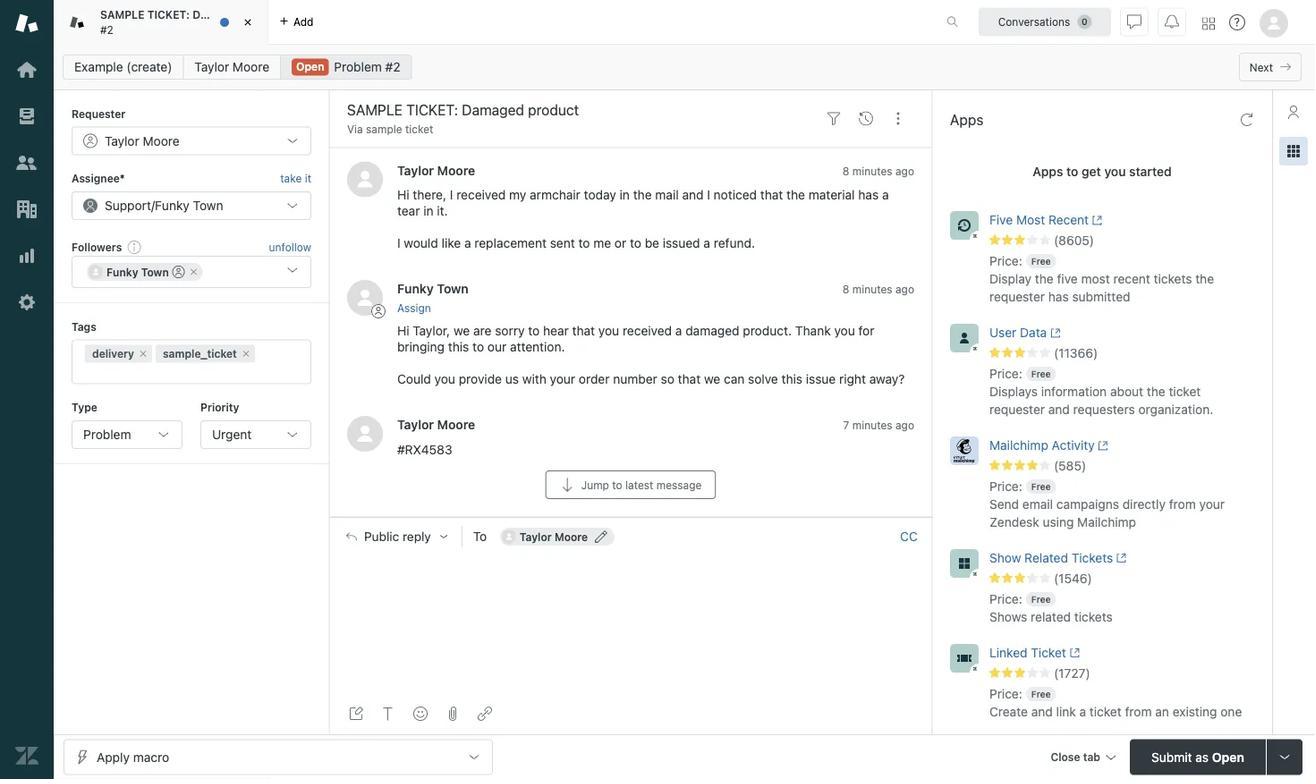 Task type: locate. For each thing, give the bounding box(es) containing it.
me
[[594, 236, 611, 250]]

1 price: from the top
[[990, 254, 1023, 268]]

1 vertical spatial from
[[1125, 705, 1152, 719]]

tickets
[[1154, 272, 1193, 286], [1075, 610, 1113, 625]]

price: up displays
[[990, 366, 1023, 381]]

0 horizontal spatial this
[[448, 340, 469, 355]]

refund.
[[714, 236, 755, 250]]

taylor moore link down close icon
[[183, 55, 281, 80]]

price: inside price: free shows related tickets
[[990, 592, 1023, 607]]

(opens in a new tab) image up (1727)
[[1067, 648, 1080, 659]]

remove image
[[189, 267, 199, 278]]

0 vertical spatial apps
[[950, 111, 984, 128]]

1 horizontal spatial tickets
[[1154, 272, 1193, 286]]

0 vertical spatial that
[[761, 187, 783, 202]]

in
[[620, 187, 630, 202], [424, 204, 434, 218]]

0 horizontal spatial open
[[296, 60, 324, 73]]

that right noticed
[[761, 187, 783, 202]]

1 horizontal spatial in
[[620, 187, 630, 202]]

has down five
[[1049, 290, 1069, 304]]

3 price: from the top
[[990, 479, 1023, 494]]

requester down displays
[[990, 402, 1045, 417]]

(opens in a new tab) image for activity
[[1095, 441, 1109, 451]]

requesters
[[1074, 402, 1136, 417]]

2 horizontal spatial that
[[761, 187, 783, 202]]

the right recent
[[1196, 272, 1215, 286]]

product
[[245, 9, 287, 21]]

apps to get you started
[[1033, 164, 1172, 179]]

0 horizontal spatial i
[[397, 236, 401, 250]]

product.
[[743, 324, 792, 338]]

1 horizontal spatial has
[[1049, 290, 1069, 304]]

apps left get
[[1033, 164, 1064, 179]]

taylor up there,
[[397, 163, 434, 178]]

remove image for sample_ticket
[[241, 349, 251, 359]]

0 vertical spatial taylor moore link
[[183, 55, 281, 80]]

example (create) button
[[63, 55, 184, 80]]

avatar image down the via
[[347, 161, 383, 197]]

has inside hi there, i received my armchair today in the mail and i noticed that the material has a tear in it.
[[859, 187, 879, 202]]

moore down close icon
[[233, 60, 269, 74]]

(opens in a new tab) image inside 'five most recent' link
[[1089, 215, 1103, 226]]

that right hear on the left top
[[572, 324, 595, 338]]

3 stars. 8605 reviews. element
[[990, 233, 1262, 249]]

1 horizontal spatial funky
[[155, 198, 190, 213]]

remove image
[[138, 349, 149, 359], [241, 349, 251, 359]]

minutes up the 'for'
[[853, 283, 893, 296]]

(opens in a new tab) image
[[1089, 215, 1103, 226], [1114, 553, 1127, 564], [1067, 648, 1080, 659]]

notifications image
[[1165, 15, 1180, 29]]

taylor moore link up there,
[[397, 163, 475, 178]]

8 minutes ago up the 'for'
[[843, 283, 915, 296]]

open right the as
[[1213, 750, 1245, 765]]

town inside funky town option
[[141, 266, 169, 279]]

for
[[859, 324, 875, 338]]

apply macro
[[97, 750, 169, 765]]

1 8 minutes ago text field from the top
[[843, 165, 915, 177]]

could
[[397, 372, 431, 387]]

information
[[1042, 384, 1107, 399]]

3 free from the top
[[1032, 481, 1051, 492]]

hi there, i received my armchair today in the mail and i noticed that the material has a tear in it.
[[397, 187, 889, 218]]

1 horizontal spatial problem
[[334, 60, 382, 74]]

3 stars. 11366 reviews. element
[[990, 345, 1262, 362]]

hi inside the hi taylor, we are sorry to hear that you received a damaged product. thank you for bringing this to our attention.
[[397, 324, 410, 338]]

via sample ticket
[[347, 123, 434, 136]]

2 vertical spatial town
[[437, 281, 469, 296]]

hear
[[543, 324, 569, 338]]

1 horizontal spatial your
[[1200, 497, 1225, 512]]

0 vertical spatial avatar image
[[347, 161, 383, 197]]

2 vertical spatial ago
[[896, 419, 915, 432]]

your right with
[[550, 372, 576, 387]]

0 vertical spatial and
[[682, 187, 704, 202]]

0 horizontal spatial town
[[141, 266, 169, 279]]

free inside price: free send email campaigns directly from your zendesk using mailchimp
[[1032, 481, 1051, 492]]

i left noticed
[[707, 187, 711, 202]]

today
[[584, 187, 616, 202]]

0 vertical spatial minutes
[[853, 165, 893, 177]]

apps for apps
[[950, 111, 984, 128]]

funkytownclown1@gmail.com image
[[89, 265, 103, 279]]

0 horizontal spatial #2
[[100, 23, 113, 36]]

1 horizontal spatial we
[[704, 372, 721, 387]]

assign button
[[397, 300, 431, 316]]

0 vertical spatial in
[[620, 187, 630, 202]]

price: up send
[[990, 479, 1023, 494]]

priority
[[200, 401, 239, 414]]

using
[[1043, 515, 1074, 530]]

add link (cmd k) image
[[478, 707, 492, 721]]

or
[[615, 236, 627, 250]]

mailchimp
[[990, 438, 1049, 453], [1078, 515, 1137, 530]]

0 horizontal spatial tickets
[[1075, 610, 1113, 625]]

as
[[1196, 750, 1209, 765]]

#rx4583
[[397, 442, 452, 457]]

0 vertical spatial 8 minutes ago
[[843, 165, 915, 177]]

unfollow
[[269, 241, 311, 253]]

0 vertical spatial ticket
[[405, 123, 434, 136]]

received up could you provide us with your order number so that we can solve this issue right away?
[[623, 324, 672, 338]]

problem button
[[72, 421, 183, 449]]

ticket actions image
[[891, 112, 906, 126]]

you
[[1105, 164, 1126, 179], [599, 324, 619, 338], [835, 324, 855, 338], [435, 372, 456, 387]]

insert emojis image
[[413, 707, 428, 721]]

from inside price: free send email campaigns directly from your zendesk using mailchimp
[[1169, 497, 1196, 512]]

1 vertical spatial received
[[623, 324, 672, 338]]

apps image
[[1287, 144, 1301, 158]]

1 horizontal spatial (opens in a new tab) image
[[1095, 441, 1109, 451]]

1 horizontal spatial town
[[193, 198, 223, 213]]

7
[[844, 419, 850, 432]]

next
[[1250, 61, 1274, 73]]

0 horizontal spatial in
[[424, 204, 434, 218]]

town right /
[[193, 198, 223, 213]]

1 vertical spatial problem
[[83, 427, 131, 442]]

problem up the via
[[334, 60, 382, 74]]

message
[[657, 479, 702, 491]]

displays possible ticket submission types image
[[1278, 750, 1292, 765]]

free up displays
[[1032, 369, 1051, 379]]

/
[[151, 198, 155, 213]]

1 remove image from the left
[[138, 349, 149, 359]]

macro
[[133, 750, 169, 765]]

funky inside funky town assign
[[397, 281, 434, 296]]

1 vertical spatial (opens in a new tab) image
[[1095, 441, 1109, 451]]

hide composer image
[[624, 510, 638, 525]]

1 vertical spatial tickets
[[1075, 610, 1113, 625]]

4 free from the top
[[1032, 594, 1051, 604]]

conversations button
[[979, 8, 1112, 36]]

attention.
[[510, 340, 565, 355]]

submit
[[1152, 750, 1193, 765]]

8 minutes ago text field up material
[[843, 165, 915, 177]]

0 horizontal spatial that
[[572, 324, 595, 338]]

0 vertical spatial tickets
[[1154, 272, 1193, 286]]

your inside price: free send email campaigns directly from your zendesk using mailchimp
[[1200, 497, 1225, 512]]

1 vertical spatial has
[[1049, 290, 1069, 304]]

like
[[442, 236, 461, 250]]

2 vertical spatial avatar image
[[347, 416, 383, 452]]

1 vertical spatial 8 minutes ago
[[843, 283, 915, 296]]

0 vertical spatial 8 minutes ago text field
[[843, 165, 915, 177]]

submitted
[[1073, 290, 1131, 304]]

(opens in a new tab) image up 3 stars. 1546 reviews. element
[[1114, 553, 1127, 564]]

price: inside price: free displays information about the ticket requester and requesters organization.
[[990, 366, 1023, 381]]

8 minutes ago text field up the 'for'
[[843, 283, 915, 296]]

material
[[809, 187, 855, 202]]

the left material
[[787, 187, 805, 202]]

tickets right recent
[[1154, 272, 1193, 286]]

8 minutes ago up material
[[843, 165, 915, 177]]

hi for hi taylor, we are sorry to hear that you received a damaged product. thank you for bringing this to our attention.
[[397, 324, 410, 338]]

Public reply composer text field
[[338, 556, 925, 593]]

ticket right sample
[[405, 123, 434, 136]]

2 8 from the top
[[843, 283, 850, 296]]

a left damaged at the top of the page
[[676, 324, 682, 338]]

ticket for user data
[[1169, 384, 1201, 399]]

0 horizontal spatial (opens in a new tab) image
[[1067, 648, 1080, 659]]

taylor moore inside the secondary element
[[195, 60, 269, 74]]

0 horizontal spatial (opens in a new tab) image
[[1047, 328, 1061, 338]]

problem for problem
[[83, 427, 131, 442]]

remove image right delivery
[[138, 349, 149, 359]]

tab
[[54, 0, 287, 45]]

free up email
[[1032, 481, 1051, 492]]

2 vertical spatial minutes
[[853, 419, 893, 432]]

user data image
[[950, 324, 979, 353]]

taylor inside requester element
[[105, 133, 139, 148]]

admin image
[[15, 291, 38, 314]]

2 ago from the top
[[896, 283, 915, 296]]

to right jump
[[612, 479, 623, 491]]

mailchimp inside price: free send email campaigns directly from your zendesk using mailchimp
[[1078, 515, 1137, 530]]

2 vertical spatial funky
[[397, 281, 434, 296]]

town left user is an agent 'image'
[[141, 266, 169, 279]]

open down add
[[296, 60, 324, 73]]

1 vertical spatial ago
[[896, 283, 915, 296]]

free for information
[[1032, 369, 1051, 379]]

linked ticket
[[990, 646, 1067, 660]]

customer context image
[[1287, 105, 1301, 119]]

0 vertical spatial #2
[[100, 23, 113, 36]]

2 minutes from the top
[[853, 283, 893, 296]]

1 vertical spatial 8
[[843, 283, 850, 296]]

1 vertical spatial that
[[572, 324, 595, 338]]

conversations
[[999, 16, 1071, 28]]

2 remove image from the left
[[241, 349, 251, 359]]

the left the mail
[[633, 187, 652, 202]]

1 vertical spatial (opens in a new tab) image
[[1114, 553, 1127, 564]]

1 horizontal spatial that
[[678, 372, 701, 387]]

and right the mail
[[682, 187, 704, 202]]

2 8 minutes ago from the top
[[843, 283, 915, 296]]

requester inside price: free display the five most recent tickets the requester has submitted
[[990, 290, 1045, 304]]

a right issued
[[704, 236, 711, 250]]

taylor moore link for hi there, i received my armchair today in the mail and i noticed that the material has a tear in it.
[[397, 163, 475, 178]]

7 minutes ago text field
[[844, 419, 915, 432]]

1 horizontal spatial from
[[1169, 497, 1196, 512]]

free inside price: free create and link a ticket from an existing one
[[1032, 689, 1051, 699]]

0 horizontal spatial received
[[457, 187, 506, 202]]

funky inside option
[[107, 266, 138, 279]]

organizations image
[[15, 198, 38, 221]]

0 vertical spatial this
[[448, 340, 469, 355]]

1 vertical spatial taylor moore link
[[397, 163, 475, 178]]

3 ago from the top
[[896, 419, 915, 432]]

1 vertical spatial your
[[1200, 497, 1225, 512]]

free inside price: free displays information about the ticket requester and requesters organization.
[[1032, 369, 1051, 379]]

free for the
[[1032, 256, 1051, 266]]

from left an
[[1125, 705, 1152, 719]]

public reply button
[[330, 518, 462, 556]]

0 vertical spatial received
[[457, 187, 506, 202]]

take it
[[280, 172, 311, 185]]

free inside price: free shows related tickets
[[1032, 594, 1051, 604]]

1 horizontal spatial i
[[450, 187, 453, 202]]

1 free from the top
[[1032, 256, 1051, 266]]

tabs tab list
[[54, 0, 928, 45]]

price: inside price: free send email campaigns directly from your zendesk using mailchimp
[[990, 479, 1023, 494]]

(opens in a new tab) image inside user data link
[[1047, 328, 1061, 338]]

tickets up linked ticket link
[[1075, 610, 1113, 625]]

8 minutes ago text field
[[843, 165, 915, 177], [843, 283, 915, 296]]

1 horizontal spatial #2
[[385, 60, 401, 74]]

filter image
[[827, 112, 841, 126]]

ticket inside price: free displays information about the ticket requester and requesters organization.
[[1169, 384, 1201, 399]]

edit user image
[[595, 531, 608, 543]]

a inside price: free create and link a ticket from an existing one
[[1080, 705, 1087, 719]]

this left issue
[[782, 372, 803, 387]]

1 horizontal spatial mailchimp
[[1078, 515, 1137, 530]]

free up display
[[1032, 256, 1051, 266]]

i right there,
[[450, 187, 453, 202]]

2 avatar image from the top
[[347, 280, 383, 316]]

taylor down "sample ticket: damaged product #2"
[[195, 60, 229, 74]]

4 price: from the top
[[990, 592, 1023, 607]]

funky inside assignee* element
[[155, 198, 190, 213]]

damaged
[[686, 324, 740, 338]]

funky right funkytownclown1@gmail.com icon
[[107, 266, 138, 279]]

8
[[843, 165, 850, 177], [843, 283, 850, 296]]

1 requester from the top
[[990, 290, 1045, 304]]

requester down display
[[990, 290, 1045, 304]]

2 vertical spatial taylor moore link
[[397, 418, 475, 432]]

free inside price: free display the five most recent tickets the requester has submitted
[[1032, 256, 1051, 266]]

free down ticket
[[1032, 689, 1051, 699]]

in left it.
[[424, 204, 434, 218]]

(opens in a new tab) image for recent
[[1089, 215, 1103, 226]]

ticket inside price: free create and link a ticket from an existing one
[[1090, 705, 1122, 719]]

that right so
[[678, 372, 701, 387]]

1 horizontal spatial (opens in a new tab) image
[[1089, 215, 1103, 226]]

(opens in a new tab) image for tickets
[[1114, 553, 1127, 564]]

followers element
[[72, 256, 311, 288]]

free up related
[[1032, 594, 1051, 604]]

0 vertical spatial ago
[[896, 165, 915, 177]]

0 vertical spatial (opens in a new tab) image
[[1089, 215, 1103, 226]]

0 vertical spatial town
[[193, 198, 223, 213]]

mailchimp down the campaigns
[[1078, 515, 1137, 530]]

received left my
[[457, 187, 506, 202]]

(opens in a new tab) image up 4 stars. 585 reviews. element
[[1095, 441, 1109, 451]]

taylor moore link up the #rx4583
[[397, 418, 475, 432]]

to inside button
[[612, 479, 623, 491]]

2 hi from the top
[[397, 324, 410, 338]]

hi up tear
[[397, 187, 410, 202]]

zendesk products image
[[1203, 17, 1215, 30]]

avatar image left the #rx4583
[[347, 416, 383, 452]]

2 vertical spatial that
[[678, 372, 701, 387]]

0 vertical spatial 8
[[843, 165, 850, 177]]

from right the "directly"
[[1169, 497, 1196, 512]]

1 hi from the top
[[397, 187, 410, 202]]

shows
[[990, 610, 1028, 625]]

(create)
[[127, 60, 172, 74]]

(opens in a new tab) image
[[1047, 328, 1061, 338], [1095, 441, 1109, 451]]

ago for #rx4583
[[896, 419, 915, 432]]

0 vertical spatial we
[[454, 324, 470, 338]]

problem inside the secondary element
[[334, 60, 382, 74]]

moore up support / funky town
[[143, 133, 180, 148]]

1 8 from the top
[[843, 165, 850, 177]]

to up 'attention.'
[[528, 324, 540, 338]]

zendesk image
[[15, 745, 38, 768]]

you left the 'for'
[[835, 324, 855, 338]]

jump
[[581, 479, 609, 491]]

recent
[[1114, 272, 1151, 286]]

avatar image
[[347, 161, 383, 197], [347, 280, 383, 316], [347, 416, 383, 452]]

user
[[990, 325, 1017, 340]]

0 vertical spatial hi
[[397, 187, 410, 202]]

and down information
[[1049, 402, 1070, 417]]

your right the "directly"
[[1200, 497, 1225, 512]]

2 requester from the top
[[990, 402, 1045, 417]]

open inside the secondary element
[[296, 60, 324, 73]]

mail
[[655, 187, 679, 202]]

0 horizontal spatial has
[[859, 187, 879, 202]]

3 minutes from the top
[[853, 419, 893, 432]]

(opens in a new tab) image inside mailchimp activity link
[[1095, 441, 1109, 451]]

to right or
[[630, 236, 642, 250]]

would
[[404, 236, 438, 250]]

in right today
[[620, 187, 630, 202]]

price: up display
[[990, 254, 1023, 268]]

apps right ticket actions image
[[950, 111, 984, 128]]

price:
[[990, 254, 1023, 268], [990, 366, 1023, 381], [990, 479, 1023, 494], [990, 592, 1023, 607], [990, 687, 1023, 702]]

we
[[454, 324, 470, 338], [704, 372, 721, 387]]

problem down type
[[83, 427, 131, 442]]

3 stars. 1546 reviews. element
[[990, 571, 1262, 587]]

price: up shows
[[990, 592, 1023, 607]]

hi inside hi there, i received my armchair today in the mail and i noticed that the material has a tear in it.
[[397, 187, 410, 202]]

2 vertical spatial and
[[1032, 705, 1053, 719]]

and left link
[[1032, 705, 1053, 719]]

tab
[[1084, 751, 1101, 764]]

2 horizontal spatial funky
[[397, 281, 434, 296]]

1 vertical spatial in
[[424, 204, 434, 218]]

i
[[450, 187, 453, 202], [707, 187, 711, 202], [397, 236, 401, 250]]

that inside hi there, i received my armchair today in the mail and i noticed that the material has a tear in it.
[[761, 187, 783, 202]]

1 vertical spatial hi
[[397, 324, 410, 338]]

has right material
[[859, 187, 879, 202]]

taylor down requester
[[105, 133, 139, 148]]

remove image right the sample_ticket
[[241, 349, 251, 359]]

mailchimp down displays
[[990, 438, 1049, 453]]

price: inside price: free display the five most recent tickets the requester has submitted
[[990, 254, 1023, 268]]

hi
[[397, 187, 410, 202], [397, 324, 410, 338]]

tickets inside price: free display the five most recent tickets the requester has submitted
[[1154, 272, 1193, 286]]

2 vertical spatial (opens in a new tab) image
[[1067, 648, 1080, 659]]

sample
[[366, 123, 402, 136]]

5 price: from the top
[[990, 687, 1023, 702]]

a right like on the left top
[[464, 236, 471, 250]]

minutes up material
[[853, 165, 893, 177]]

tear
[[397, 204, 420, 218]]

0 horizontal spatial remove image
[[138, 349, 149, 359]]

problem inside problem popup button
[[83, 427, 131, 442]]

0 horizontal spatial your
[[550, 372, 576, 387]]

public reply
[[364, 529, 431, 544]]

minutes right 7
[[853, 419, 893, 432]]

1 vertical spatial town
[[141, 266, 169, 279]]

hi up bringing
[[397, 324, 410, 338]]

(opens in a new tab) image inside the show related tickets link
[[1114, 553, 1127, 564]]

0 vertical spatial from
[[1169, 497, 1196, 512]]

ticket right link
[[1090, 705, 1122, 719]]

3 avatar image from the top
[[347, 416, 383, 452]]

8 minutes ago
[[843, 165, 915, 177], [843, 283, 915, 296]]

ticket up organization.
[[1169, 384, 1201, 399]]

1 vertical spatial ticket
[[1169, 384, 1201, 399]]

taylor right taylor.moore@example.com image
[[520, 531, 552, 543]]

5 free from the top
[[1032, 689, 1051, 699]]

(opens in a new tab) image up "(11366)"
[[1047, 328, 1061, 338]]

taylor moore
[[195, 60, 269, 74], [105, 133, 180, 148], [397, 163, 475, 178], [397, 418, 475, 432], [520, 531, 588, 543]]

0 horizontal spatial ticket
[[405, 123, 434, 136]]

button displays agent's chat status as invisible. image
[[1128, 15, 1142, 29]]

0 horizontal spatial funky
[[107, 266, 138, 279]]

1 horizontal spatial this
[[782, 372, 803, 387]]

0 vertical spatial funky
[[155, 198, 190, 213]]

price: inside price: free create and link a ticket from an existing one
[[990, 687, 1023, 702]]

town inside funky town assign
[[437, 281, 469, 296]]

funky town link
[[397, 281, 469, 296]]

it.
[[437, 204, 448, 218]]

open
[[296, 60, 324, 73], [1213, 750, 1245, 765]]

0 vertical spatial problem
[[334, 60, 382, 74]]

1 vertical spatial mailchimp
[[1078, 515, 1137, 530]]

campaigns
[[1057, 497, 1120, 512]]

1 vertical spatial 8 minutes ago text field
[[843, 283, 915, 296]]

tickets inside price: free shows related tickets
[[1075, 610, 1113, 625]]

#2 up via sample ticket
[[385, 60, 401, 74]]

hi for hi there, i received my armchair today in the mail and i noticed that the material has a tear in it.
[[397, 187, 410, 202]]

provide
[[459, 372, 502, 387]]

0 horizontal spatial we
[[454, 324, 470, 338]]

#2 down sample
[[100, 23, 113, 36]]

take
[[280, 172, 302, 185]]

secondary element
[[54, 49, 1316, 85]]

1 vertical spatial and
[[1049, 402, 1070, 417]]

existing
[[1173, 705, 1218, 719]]

taylor moore down close icon
[[195, 60, 269, 74]]

price: free send email campaigns directly from your zendesk using mailchimp
[[990, 479, 1225, 530]]

tab containing sample ticket: damaged product
[[54, 0, 287, 45]]

2 free from the top
[[1032, 369, 1051, 379]]

get started image
[[15, 58, 38, 81]]

price: free shows related tickets
[[990, 592, 1113, 625]]

directly
[[1123, 497, 1166, 512]]

0 vertical spatial open
[[296, 60, 324, 73]]

1 vertical spatial requester
[[990, 402, 1045, 417]]

funky for funky town assign
[[397, 281, 434, 296]]

apps for apps to get you started
[[1033, 164, 1064, 179]]

(opens in a new tab) image up (8605)
[[1089, 215, 1103, 226]]

1 avatar image from the top
[[347, 161, 383, 197]]

apps
[[950, 111, 984, 128], [1033, 164, 1064, 179]]

you right the could
[[435, 372, 456, 387]]

0 vertical spatial (opens in a new tab) image
[[1047, 328, 1061, 338]]

2 8 minutes ago text field from the top
[[843, 283, 915, 296]]

this down taylor,
[[448, 340, 469, 355]]

2 price: from the top
[[990, 366, 1023, 381]]

1 vertical spatial open
[[1213, 750, 1245, 765]]

customers image
[[15, 151, 38, 175]]

moore up the #rx4583
[[437, 418, 475, 432]]

assignee* element
[[72, 191, 311, 220]]

0 vertical spatial has
[[859, 187, 879, 202]]

town down like on the left top
[[437, 281, 469, 296]]

2 horizontal spatial ticket
[[1169, 384, 1201, 399]]

1 horizontal spatial ticket
[[1090, 705, 1122, 719]]

displays
[[990, 384, 1038, 399]]

the inside price: free displays information about the ticket requester and requesters organization.
[[1147, 384, 1166, 399]]

1 vertical spatial this
[[782, 372, 803, 387]]

taylor moore right taylor.moore@example.com image
[[520, 531, 588, 543]]

2 horizontal spatial town
[[437, 281, 469, 296]]

free for related
[[1032, 594, 1051, 604]]

conversationlabel log
[[329, 147, 933, 517]]

email
[[1023, 497, 1053, 512]]

funky right support at top left
[[155, 198, 190, 213]]

free for email
[[1032, 481, 1051, 492]]



Task type: describe. For each thing, give the bounding box(es) containing it.
minutes for #rx4583
[[853, 419, 893, 432]]

requester inside price: free displays information about the ticket requester and requesters organization.
[[990, 402, 1045, 417]]

show
[[990, 551, 1022, 566]]

price: free display the five most recent tickets the requester has submitted
[[990, 254, 1215, 304]]

ticket:
[[147, 9, 190, 21]]

a inside hi there, i received my armchair today in the mail and i noticed that the material has a tear in it.
[[882, 187, 889, 202]]

linked ticket link
[[990, 644, 1230, 666]]

apply
[[97, 750, 130, 765]]

right
[[840, 372, 866, 387]]

close tab button
[[1043, 740, 1123, 778]]

type
[[72, 401, 97, 414]]

received inside the hi taylor, we are sorry to hear that you received a damaged product. thank you for bringing this to our attention.
[[623, 324, 672, 338]]

our
[[488, 340, 507, 355]]

five
[[990, 213, 1013, 227]]

user data link
[[990, 324, 1230, 345]]

delivery
[[92, 348, 134, 360]]

about
[[1111, 384, 1144, 399]]

requester element
[[72, 127, 311, 155]]

damaged
[[193, 9, 243, 21]]

your inside "conversationlabel" log
[[550, 372, 576, 387]]

2 horizontal spatial i
[[707, 187, 711, 202]]

could you provide us with your order number so that we can solve this issue right away?
[[397, 372, 905, 387]]

you up "order"
[[599, 324, 619, 338]]

and inside price: free create and link a ticket from an existing one
[[1032, 705, 1053, 719]]

received inside hi there, i received my armchair today in the mail and i noticed that the material has a tear in it.
[[457, 187, 506, 202]]

1 minutes from the top
[[853, 165, 893, 177]]

one
[[1221, 705, 1242, 719]]

we inside the hi taylor, we are sorry to hear that you received a damaged product. thank you for bringing this to our attention.
[[454, 324, 470, 338]]

an
[[1156, 705, 1170, 719]]

zendesk support image
[[15, 12, 38, 35]]

unfollow button
[[269, 239, 311, 255]]

0 vertical spatial mailchimp
[[990, 438, 1049, 453]]

and inside price: free displays information about the ticket requester and requesters organization.
[[1049, 402, 1070, 417]]

so
[[661, 372, 675, 387]]

public
[[364, 529, 399, 544]]

cc
[[900, 529, 918, 544]]

add attachment image
[[446, 707, 460, 721]]

avatar image for #rx4583
[[347, 416, 383, 452]]

main element
[[0, 0, 54, 780]]

funky town assign
[[397, 281, 469, 314]]

assignee*
[[72, 172, 125, 185]]

avatar image for hi there, i received my armchair today in the mail and i noticed that the material has a tear in it.
[[347, 161, 383, 197]]

free for and
[[1032, 689, 1051, 699]]

mailchimp activity
[[990, 438, 1095, 453]]

i would like a replacement sent to me or to be issued a refund.
[[397, 236, 755, 250]]

3 stars. 1727 reviews. element
[[990, 666, 1262, 682]]

town for funky town assign
[[437, 281, 469, 296]]

to left the me
[[579, 236, 590, 250]]

taylor moore inside requester element
[[105, 133, 180, 148]]

most
[[1017, 213, 1046, 227]]

moore left edit user "icon" on the left
[[555, 531, 588, 543]]

8 for 1st 8 minutes ago text field from the top
[[843, 165, 850, 177]]

price: for display
[[990, 254, 1023, 268]]

urgent
[[212, 427, 252, 442]]

taylor inside the secondary element
[[195, 60, 229, 74]]

moore inside the secondary element
[[233, 60, 269, 74]]

activity
[[1052, 438, 1095, 453]]

town for funky town
[[141, 266, 169, 279]]

get help image
[[1230, 14, 1246, 30]]

most
[[1082, 272, 1110, 286]]

get
[[1082, 164, 1102, 179]]

moore up there,
[[437, 163, 475, 178]]

taylor up the #rx4583
[[397, 418, 434, 432]]

close image
[[239, 13, 257, 31]]

price: for shows
[[990, 592, 1023, 607]]

taylor moore up the #rx4583
[[397, 418, 475, 432]]

funky for funky town
[[107, 266, 138, 279]]

number
[[613, 372, 658, 387]]

4 stars. 585 reviews. element
[[990, 458, 1262, 474]]

solve
[[748, 372, 778, 387]]

1 8 minutes ago from the top
[[843, 165, 915, 177]]

problem #2
[[334, 60, 401, 74]]

reporting image
[[15, 244, 38, 268]]

ago for hi taylor, we are sorry to hear that you received a damaged product. thank you for bringing this to our attention.
[[896, 283, 915, 296]]

(1727)
[[1054, 666, 1091, 681]]

price: for send
[[990, 479, 1023, 494]]

to
[[473, 529, 487, 544]]

link
[[1057, 705, 1076, 719]]

submit as open
[[1152, 750, 1245, 765]]

taylor moore link for #rx4583
[[397, 418, 475, 432]]

user data
[[990, 325, 1047, 340]]

linked ticket image
[[950, 644, 979, 673]]

the left five
[[1035, 272, 1054, 286]]

five most recent link
[[990, 211, 1230, 233]]

you right get
[[1105, 164, 1126, 179]]

zendesk
[[990, 515, 1040, 530]]

this inside the hi taylor, we are sorry to hear that you received a damaged product. thank you for bringing this to our attention.
[[448, 340, 469, 355]]

1 horizontal spatial open
[[1213, 750, 1245, 765]]

#2 inside "sample ticket: damaged product #2"
[[100, 23, 113, 36]]

taylor moore link inside the secondary element
[[183, 55, 281, 80]]

show related tickets
[[990, 551, 1114, 566]]

info on adding followers image
[[127, 240, 142, 254]]

draft mode image
[[349, 707, 363, 721]]

format text image
[[381, 707, 396, 721]]

example (create)
[[74, 60, 172, 74]]

armchair
[[530, 187, 581, 202]]

thank
[[795, 324, 831, 338]]

urgent button
[[200, 421, 311, 449]]

sorry
[[495, 324, 525, 338]]

send
[[990, 497, 1019, 512]]

user is an agent image
[[172, 266, 185, 279]]

mailchimp activity image
[[950, 437, 979, 465]]

events image
[[859, 112, 873, 126]]

my
[[509, 187, 527, 202]]

cc button
[[900, 529, 918, 545]]

display
[[990, 272, 1032, 286]]

views image
[[15, 105, 38, 128]]

funky town option
[[87, 263, 203, 281]]

support / funky town
[[105, 198, 223, 213]]

from inside price: free create and link a ticket from an existing one
[[1125, 705, 1152, 719]]

minutes for hi taylor, we are sorry to hear that you received a damaged product. thank you for bringing this to our attention.
[[853, 283, 893, 296]]

data
[[1020, 325, 1047, 340]]

mailchimp activity link
[[990, 437, 1230, 458]]

via
[[347, 123, 363, 136]]

five most recent image
[[950, 211, 979, 240]]

five most recent
[[990, 213, 1089, 227]]

1 vertical spatial we
[[704, 372, 721, 387]]

price: for create
[[990, 687, 1023, 702]]

away?
[[870, 372, 905, 387]]

to down are
[[473, 340, 484, 355]]

a inside the hi taylor, we are sorry to hear that you received a damaged product. thank you for bringing this to our attention.
[[676, 324, 682, 338]]

funky town
[[107, 266, 169, 279]]

problem for problem #2
[[334, 60, 382, 74]]

related
[[1031, 610, 1071, 625]]

recent
[[1049, 213, 1089, 227]]

and inside hi there, i received my armchair today in the mail and i noticed that the material has a tear in it.
[[682, 187, 704, 202]]

example
[[74, 60, 123, 74]]

linked
[[990, 646, 1028, 660]]

show related tickets image
[[950, 549, 979, 578]]

price: for displays
[[990, 366, 1023, 381]]

price: free create and link a ticket from an existing one
[[990, 687, 1242, 719]]

moore inside requester element
[[143, 133, 180, 148]]

it
[[305, 172, 311, 185]]

8 for second 8 minutes ago text field
[[843, 283, 850, 296]]

(8605)
[[1054, 233, 1095, 248]]

has inside price: free display the five most recent tickets the requester has submitted
[[1049, 290, 1069, 304]]

requester
[[72, 107, 126, 120]]

related
[[1025, 551, 1069, 566]]

that inside the hi taylor, we are sorry to hear that you received a damaged product. thank you for bringing this to our attention.
[[572, 324, 595, 338]]

create
[[990, 705, 1028, 719]]

remove image for delivery
[[138, 349, 149, 359]]

bringing
[[397, 340, 445, 355]]

1 ago from the top
[[896, 165, 915, 177]]

add button
[[268, 0, 324, 44]]

(opens in a new tab) image inside linked ticket link
[[1067, 648, 1080, 659]]

taylor moore up there,
[[397, 163, 475, 178]]

issue
[[806, 372, 836, 387]]

Subject field
[[344, 99, 814, 121]]

noticed
[[714, 187, 757, 202]]

ticket for linked ticket
[[1090, 705, 1122, 719]]

#2 inside the secondary element
[[385, 60, 401, 74]]

town inside assignee* element
[[193, 198, 223, 213]]

taylor.moore@example.com image
[[502, 530, 516, 544]]

to left get
[[1067, 164, 1079, 179]]

(opens in a new tab) image for data
[[1047, 328, 1061, 338]]



Task type: vqa. For each thing, say whether or not it's contained in the screenshot.


